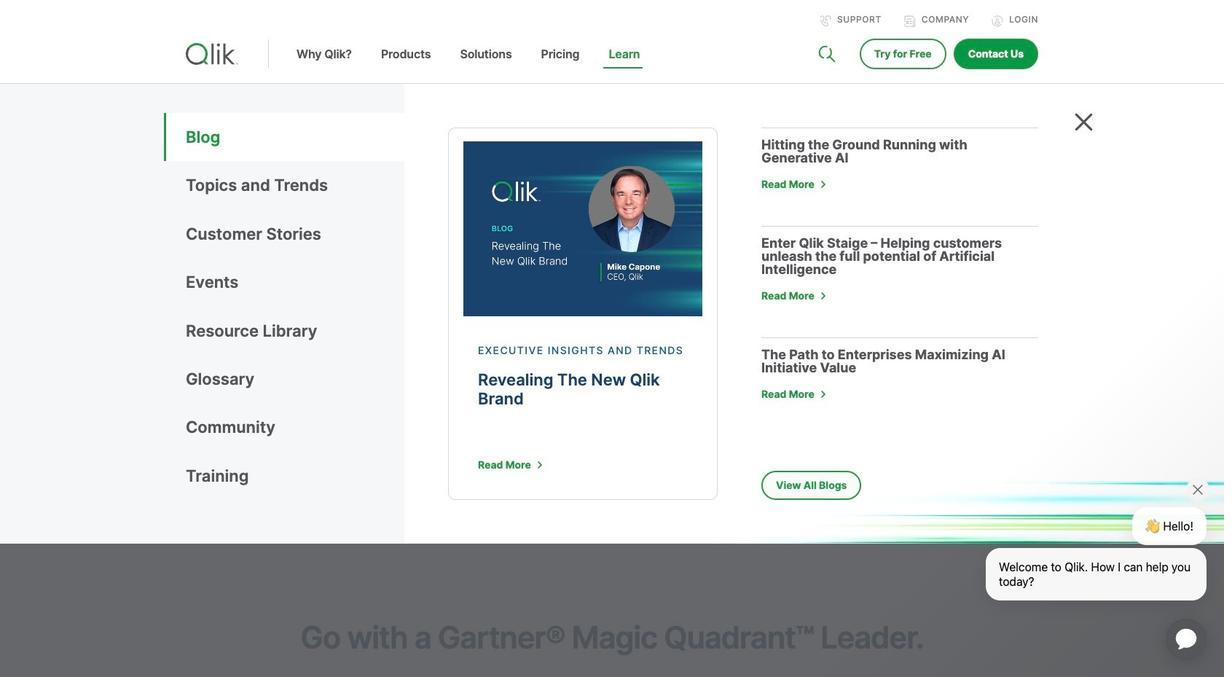 Task type: describe. For each thing, give the bounding box(es) containing it.
qlik image
[[186, 43, 238, 65]]

headshot of mike capone, ceo, qlik and the text "revealing the new qlik brand" image
[[464, 141, 703, 316]]

login image
[[992, 15, 1004, 27]]

company image
[[905, 15, 916, 27]]



Task type: vqa. For each thing, say whether or not it's contained in the screenshot.
the Qlik image
yes



Task type: locate. For each thing, give the bounding box(es) containing it.
application
[[1149, 602, 1225, 677]]

close search image
[[1075, 113, 1094, 131]]

support image
[[820, 15, 832, 27]]



